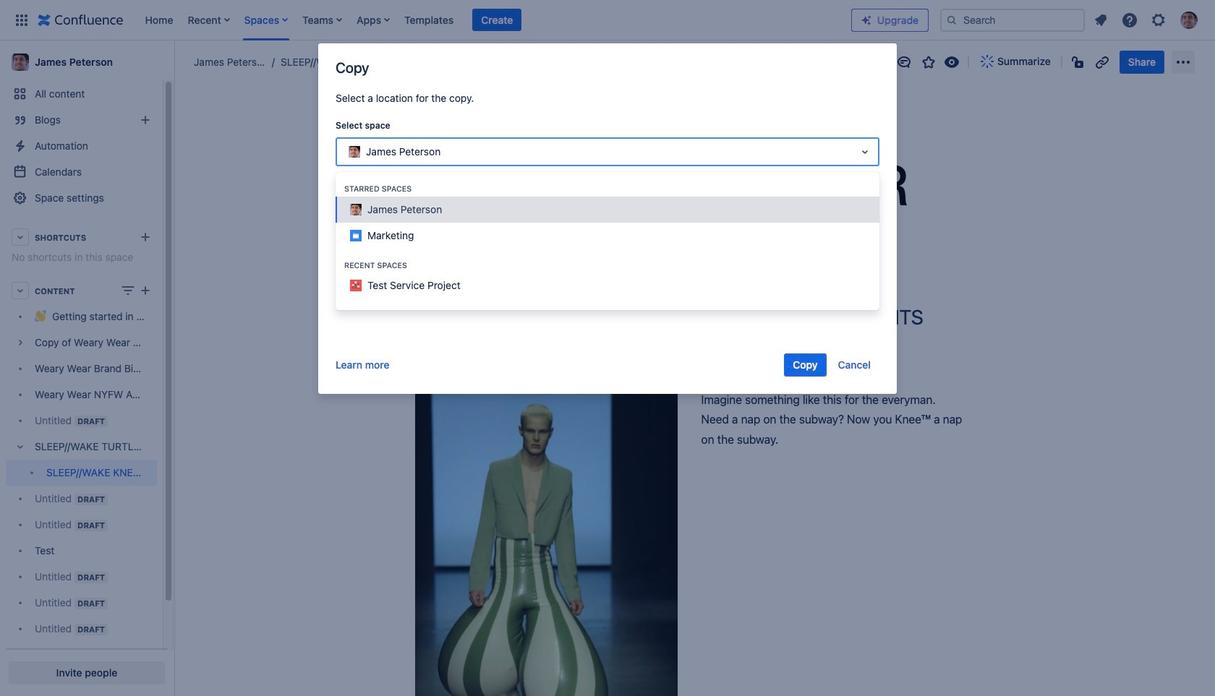 Task type: locate. For each thing, give the bounding box(es) containing it.
create a blog image
[[137, 111, 154, 129]]

star image
[[920, 53, 938, 71]]

list item
[[183, 0, 234, 40], [298, 0, 347, 40], [473, 8, 522, 31]]

2 horizontal spatial list item
[[473, 8, 522, 31]]

search image
[[946, 14, 958, 26]]

0 horizontal spatial list item
[[183, 0, 234, 40]]

tree
[[6, 304, 157, 668]]

list
[[138, 0, 852, 40], [1088, 7, 1207, 33]]

banner
[[0, 0, 1215, 41]]

None search field
[[941, 8, 1085, 31]]

tree item
[[6, 434, 157, 486]]

dialog
[[318, 43, 897, 394]]

None text field
[[346, 145, 349, 159]]

1 horizontal spatial list
[[1088, 7, 1207, 33]]

create a page image
[[137, 282, 154, 300]]

list item inside global element
[[473, 8, 522, 31]]

space element
[[0, 41, 174, 697]]

group
[[785, 354, 880, 377]]

confluence image
[[38, 11, 123, 29], [38, 11, 123, 29]]

global element
[[9, 0, 852, 40]]

open image
[[857, 143, 874, 161]]



Task type: describe. For each thing, give the bounding box(es) containing it.
1 horizontal spatial list item
[[298, 0, 347, 40]]

settings icon image
[[1150, 11, 1168, 29]]

Search field
[[941, 8, 1085, 31]]

copy link image
[[1094, 53, 1111, 71]]

tree item inside space element
[[6, 434, 157, 486]]

premium image
[[861, 14, 873, 26]]

tree inside space element
[[6, 304, 157, 668]]

0 horizontal spatial list
[[138, 0, 852, 40]]



Task type: vqa. For each thing, say whether or not it's contained in the screenshot.
Help Icon
no



